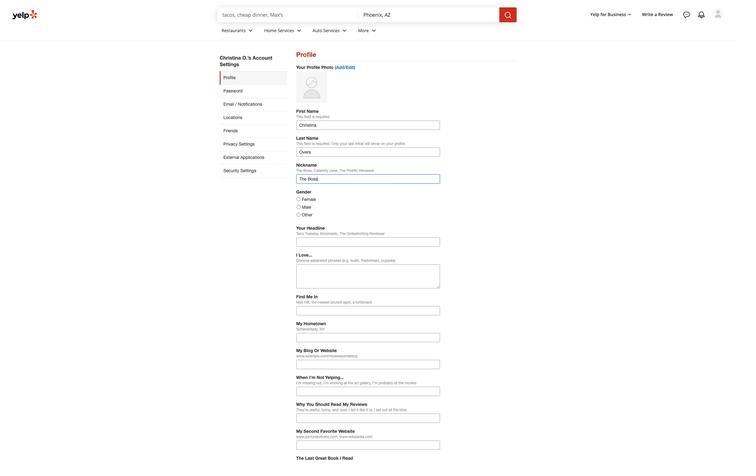 Task type: describe. For each thing, give the bounding box(es) containing it.
my for schenectady,
[[296, 321, 303, 326]]

i'm up missing
[[309, 375, 316, 380]]

services for home services
[[278, 27, 294, 33]]

out,
[[316, 381, 323, 385]]

email
[[224, 102, 234, 107]]

i'm right the out,
[[324, 381, 329, 385]]

Female radio
[[297, 197, 301, 201]]

i'm right gallery,
[[373, 381, 378, 385]]

name for last
[[307, 135, 319, 141]]

cool;
[[340, 408, 348, 412]]

o.'s
[[242, 55, 251, 61]]

email / notifications
[[224, 102, 262, 107]]

0 vertical spatial a
[[655, 11, 658, 17]]

reviewer for the
[[359, 169, 374, 173]]

aficionado,
[[320, 232, 339, 236]]

messages image
[[683, 11, 691, 19]]

i inside i love... comma separated phrases (e.g. sushi, radiohead, puppies)
[[296, 252, 298, 258]]

is for last
[[312, 142, 315, 146]]

find
[[296, 294, 305, 299]]

home services link
[[260, 22, 308, 40]]

security settings link
[[220, 164, 287, 178]]

the inside why you should read my reviews they're useful, funny, and cool; i tell it like it is; i eat out all the time
[[393, 408, 399, 412]]

user actions element
[[586, 8, 733, 46]]

your headline taco tuesday aficionado, the globetrotting reviewer
[[296, 225, 385, 236]]

schenectady,
[[296, 327, 319, 332]]

your for your headline taco tuesday aficionado, the globetrotting reviewer
[[296, 225, 306, 231]]

why you should read my reviews they're useful, funny, and cool; i tell it like it is; i eat out all the time
[[296, 402, 407, 412]]

they're
[[296, 408, 309, 412]]

i love... comma separated phrases (e.g. sushi, radiohead, puppies)
[[296, 252, 396, 263]]

(add/edit) link
[[335, 65, 355, 70]]

auto services
[[313, 27, 340, 33]]

Nickname text field
[[296, 174, 440, 184]]

find me in nob hill, the newest brunch spot, a turtleneck
[[296, 294, 372, 305]]

gallery,
[[360, 381, 372, 385]]

useful,
[[310, 408, 321, 412]]

blog
[[304, 348, 313, 353]]

review
[[659, 11, 674, 17]]

will
[[365, 142, 370, 146]]

Last Name text field
[[296, 148, 440, 157]]

When I'm Not Yelping... text field
[[296, 387, 440, 396]]

tuesday
[[305, 232, 319, 236]]

settings for privacy
[[239, 142, 255, 147]]

profile inside profile link
[[224, 75, 236, 80]]

security settings
[[224, 168, 256, 173]]

radiohead,
[[361, 259, 380, 263]]

privacy
[[224, 142, 238, 147]]

boss,
[[304, 169, 313, 173]]

account
[[253, 55, 272, 61]]

taco
[[296, 232, 304, 236]]

last
[[349, 142, 354, 146]]

working
[[330, 381, 343, 385]]

website for or
[[321, 348, 337, 353]]

yelp for business
[[591, 11, 626, 17]]

1 vertical spatial profile
[[307, 65, 320, 70]]

the for headline
[[340, 232, 346, 236]]

tell
[[351, 408, 356, 412]]

friends link
[[220, 124, 287, 138]]

Other radio
[[297, 213, 301, 217]]

yelping...
[[325, 375, 344, 380]]

headline
[[307, 225, 325, 231]]

favorite
[[321, 429, 337, 434]]

this for first
[[296, 115, 303, 119]]

reviewer for headline
[[370, 232, 385, 236]]

settings inside christina o.'s account settings
[[220, 61, 239, 67]]

website for favorite
[[339, 429, 355, 434]]

my for favorite
[[296, 429, 303, 434]]

first name this field is required.
[[296, 109, 331, 119]]

ny
[[320, 327, 325, 332]]

why
[[296, 402, 305, 407]]

1 it from the left
[[357, 408, 359, 412]]

photo
[[321, 65, 334, 70]]

second
[[304, 429, 319, 434]]

last
[[296, 135, 305, 141]]

separated
[[311, 259, 327, 263]]

more link
[[353, 22, 383, 40]]

Find text field
[[223, 11, 354, 18]]

auto services link
[[308, 22, 353, 40]]

globetrotting
[[347, 232, 369, 236]]

eat
[[376, 408, 381, 412]]

/
[[235, 102, 237, 107]]

business categories element
[[217, 22, 724, 40]]

not
[[317, 375, 324, 380]]

nickname
[[296, 162, 317, 168]]

24 chevron down v2 image for home services
[[295, 27, 303, 34]]

settings for security
[[241, 168, 256, 173]]

for
[[601, 11, 607, 17]]

calamity
[[314, 169, 329, 173]]

required. for last
[[316, 142, 331, 146]]

Your Headline text field
[[296, 237, 440, 247]]

write a review link
[[640, 9, 676, 20]]

and
[[333, 408, 339, 412]]

my hometown schenectady, ny
[[296, 321, 326, 332]]

1 your from the left
[[340, 142, 348, 146]]

external
[[224, 155, 239, 160]]

0 vertical spatial profile
[[296, 51, 316, 58]]

restaurants link
[[217, 22, 260, 40]]

is;
[[369, 408, 373, 412]]

yelp
[[591, 11, 600, 17]]

newest
[[318, 300, 330, 305]]

last name this field is required. only your last initial will show on your profile.
[[296, 135, 406, 146]]

love...
[[299, 252, 312, 258]]

is for first
[[312, 115, 315, 119]]

art
[[355, 381, 359, 385]]

like
[[360, 408, 365, 412]]

when
[[296, 375, 308, 380]]

hill,
[[304, 300, 311, 305]]

in
[[314, 294, 318, 299]]

more
[[358, 27, 369, 33]]

my blog or website www.example.com/myawesomeblog
[[296, 348, 358, 358]]

initial
[[355, 142, 364, 146]]

First Name text field
[[296, 121, 440, 130]]

profile.
[[395, 142, 406, 146]]

I Love... text field
[[296, 264, 440, 289]]

My Blog Or Website text field
[[296, 360, 440, 369]]

the inside find me in nob hill, the newest brunch spot, a turtleneck
[[312, 300, 317, 305]]

home services
[[264, 27, 294, 33]]

privacy settings
[[224, 142, 255, 147]]



Task type: vqa. For each thing, say whether or not it's contained in the screenshot.
24 chevron down v2 icon inside the Auto Services Link
yes



Task type: locate. For each thing, give the bounding box(es) containing it.
0 horizontal spatial i
[[296, 252, 298, 258]]

phrases
[[328, 259, 341, 263]]

settings down the christina
[[220, 61, 239, 67]]

my inside my second favorite website www.picturesofcats.com, www.wikipedia.com
[[296, 429, 303, 434]]

email / notifications link
[[220, 98, 287, 111]]

this inside the first name this field is required.
[[296, 115, 303, 119]]

password link
[[220, 84, 287, 98]]

24 chevron down v2 image right restaurants at left top
[[247, 27, 255, 34]]

name
[[307, 109, 319, 114], [307, 135, 319, 141]]

sushi,
[[351, 259, 360, 263]]

field down the first
[[304, 115, 311, 119]]

nickname the boss, calamity jane, the prolific reviewer
[[296, 162, 374, 173]]

should
[[315, 402, 330, 407]]

is inside the first name this field is required.
[[312, 115, 315, 119]]

home
[[264, 27, 277, 33]]

friends
[[224, 128, 238, 133]]

applications
[[241, 155, 264, 160]]

security
[[224, 168, 239, 173]]

24 chevron down v2 image inside the "auto services" link
[[341, 27, 349, 34]]

1 vertical spatial this
[[296, 142, 303, 146]]

profile up password
[[224, 75, 236, 80]]

1 24 chevron down v2 image from the left
[[341, 27, 349, 34]]

search image
[[505, 11, 512, 19]]

reviewer inside nickname the boss, calamity jane, the prolific reviewer
[[359, 169, 374, 173]]

name inside the first name this field is required.
[[307, 109, 319, 114]]

my inside my hometown schenectady, ny
[[296, 321, 303, 326]]

required. inside the first name this field is required.
[[316, 115, 331, 119]]

a inside find me in nob hill, the newest brunch spot, a turtleneck
[[353, 300, 355, 305]]

website up www.example.com/myawesomeblog
[[321, 348, 337, 353]]

website
[[321, 348, 337, 353], [339, 429, 355, 434]]

the
[[296, 169, 303, 173], [340, 169, 346, 173], [340, 232, 346, 236]]

name right the first
[[307, 109, 319, 114]]

required. inside the last name this field is required. only your last initial will show on your profile.
[[316, 142, 331, 146]]

0 vertical spatial field
[[304, 115, 311, 119]]

my for or
[[296, 348, 303, 353]]

it right tell
[[357, 408, 359, 412]]

the left boss,
[[296, 169, 303, 173]]

field inside the first name this field is required.
[[304, 115, 311, 119]]

2 vertical spatial settings
[[241, 168, 256, 173]]

the right aficionado,
[[340, 232, 346, 236]]

the for the
[[340, 169, 346, 173]]

settings
[[220, 61, 239, 67], [239, 142, 255, 147], [241, 168, 256, 173]]

0 horizontal spatial 24 chevron down v2 image
[[247, 27, 255, 34]]

1 horizontal spatial 24 chevron down v2 image
[[295, 27, 303, 34]]

puppies)
[[381, 259, 396, 263]]

movies
[[405, 381, 417, 385]]

this down the first
[[296, 115, 303, 119]]

services right 'auto'
[[323, 27, 340, 33]]

1 horizontal spatial i
[[349, 408, 350, 412]]

the right 'jane,'
[[340, 169, 346, 173]]

reviewer
[[359, 169, 374, 173], [370, 232, 385, 236]]

my inside my blog or website www.example.com/myawesomeblog
[[296, 348, 303, 353]]

field inside the last name this field is required. only your last initial will show on your profile.
[[304, 142, 311, 146]]

1 horizontal spatial a
[[655, 11, 658, 17]]

(add/edit)
[[335, 65, 355, 70]]

male
[[302, 205, 311, 210]]

24 chevron down v2 image inside the more link
[[370, 27, 378, 34]]

notifications image
[[698, 11, 706, 19]]

24 chevron down v2 image inside home services link
[[295, 27, 303, 34]]

1 vertical spatial name
[[307, 135, 319, 141]]

1 horizontal spatial none field
[[364, 11, 495, 18]]

locations
[[224, 115, 243, 120]]

0 horizontal spatial your
[[340, 142, 348, 146]]

i'm
[[309, 375, 316, 380], [296, 381, 302, 385], [324, 381, 329, 385], [373, 381, 378, 385]]

www.example.com/myawesomeblog
[[296, 354, 358, 358]]

the inside your headline taco tuesday aficionado, the globetrotting reviewer
[[340, 232, 346, 236]]

a
[[655, 11, 658, 17], [353, 300, 355, 305]]

24 chevron down v2 image left 'auto'
[[295, 27, 303, 34]]

yelp for business button
[[588, 9, 635, 20]]

my left the second
[[296, 429, 303, 434]]

none field find
[[223, 11, 354, 18]]

2 at from the left
[[394, 381, 398, 385]]

external applications link
[[220, 151, 287, 164]]

1 field from the top
[[304, 115, 311, 119]]

0 horizontal spatial at
[[344, 381, 347, 385]]

your right on
[[386, 142, 394, 146]]

my inside why you should read my reviews they're useful, funny, and cool; i tell it like it is; i eat out all the time
[[343, 402, 349, 407]]

16 chevron down v2 image
[[628, 12, 633, 17]]

christina o.'s account settings
[[220, 55, 272, 67]]

1 horizontal spatial 24 chevron down v2 image
[[370, 27, 378, 34]]

reviewer up your headline text box
[[370, 232, 385, 236]]

nob
[[296, 300, 303, 305]]

your for your profile photo (add/edit)
[[296, 65, 306, 70]]

my
[[296, 321, 303, 326], [296, 348, 303, 353], [343, 402, 349, 407], [296, 429, 303, 434]]

www.picturesofcats.com,
[[296, 435, 339, 439]]

0 horizontal spatial none field
[[223, 11, 354, 18]]

24 chevron down v2 image for auto services
[[341, 27, 349, 34]]

i up comma
[[296, 252, 298, 258]]

24 chevron down v2 image
[[341, 27, 349, 34], [370, 27, 378, 34]]

2 your from the top
[[296, 225, 306, 231]]

i right is;
[[374, 408, 375, 412]]

1 vertical spatial required.
[[316, 142, 331, 146]]

your
[[340, 142, 348, 146], [386, 142, 394, 146]]

None field
[[223, 11, 354, 18], [364, 11, 495, 18]]

me
[[307, 294, 313, 299]]

website inside my second favorite website www.picturesofcats.com, www.wikipedia.com
[[339, 429, 355, 434]]

(e.g.
[[342, 259, 350, 263]]

the right all at the right
[[393, 408, 399, 412]]

services
[[278, 27, 294, 33], [323, 27, 340, 33]]

when i'm not yelping... i'm missing out, i'm working at the art gallery, i'm probably at the movies
[[296, 375, 417, 385]]

1 vertical spatial website
[[339, 429, 355, 434]]

24 chevron down v2 image for more
[[370, 27, 378, 34]]

profile up the your profile photo (add/edit)
[[296, 51, 316, 58]]

the left movies
[[399, 381, 404, 385]]

0 vertical spatial required.
[[316, 115, 331, 119]]

auto
[[313, 27, 322, 33]]

this inside the last name this field is required. only your last initial will show on your profile.
[[296, 142, 303, 146]]

0 vertical spatial this
[[296, 115, 303, 119]]

1 horizontal spatial website
[[339, 429, 355, 434]]

out
[[382, 408, 388, 412]]

reviews
[[350, 402, 368, 407]]

christina
[[220, 55, 241, 61]]

it left is;
[[366, 408, 368, 412]]

0 vertical spatial settings
[[220, 61, 239, 67]]

2 vertical spatial profile
[[224, 75, 236, 80]]

settings down the applications
[[241, 168, 256, 173]]

0 vertical spatial your
[[296, 65, 306, 70]]

0 horizontal spatial website
[[321, 348, 337, 353]]

Why You Should Read My Reviews text field
[[296, 414, 440, 423]]

1 none field from the left
[[223, 11, 354, 18]]

show
[[371, 142, 380, 146]]

2 none field from the left
[[364, 11, 495, 18]]

2 your from the left
[[386, 142, 394, 146]]

i'm down when at the bottom left of the page
[[296, 381, 302, 385]]

other
[[302, 212, 313, 217]]

a right spot,
[[353, 300, 355, 305]]

my up cool;
[[343, 402, 349, 407]]

0 horizontal spatial a
[[353, 300, 355, 305]]

write
[[643, 11, 654, 17]]

0 vertical spatial website
[[321, 348, 337, 353]]

at right working
[[344, 381, 347, 385]]

0 vertical spatial is
[[312, 115, 315, 119]]

2 horizontal spatial i
[[374, 408, 375, 412]]

24 chevron down v2 image
[[247, 27, 255, 34], [295, 27, 303, 34]]

is inside the last name this field is required. only your last initial will show on your profile.
[[312, 142, 315, 146]]

services right home
[[278, 27, 294, 33]]

0 vertical spatial reviewer
[[359, 169, 374, 173]]

first
[[296, 109, 306, 114]]

Male radio
[[297, 205, 301, 209]]

1 vertical spatial your
[[296, 225, 306, 231]]

www.wikipedia.com
[[340, 435, 373, 439]]

1 horizontal spatial services
[[323, 27, 340, 33]]

0 horizontal spatial 24 chevron down v2 image
[[341, 27, 349, 34]]

profile left photo
[[307, 65, 320, 70]]

privacy settings link
[[220, 138, 287, 151]]

or
[[314, 348, 319, 353]]

none field near
[[364, 11, 495, 18]]

field
[[304, 115, 311, 119], [304, 142, 311, 146]]

services for auto services
[[323, 27, 340, 33]]

1 vertical spatial is
[[312, 142, 315, 146]]

my left "blog"
[[296, 348, 303, 353]]

2 it from the left
[[366, 408, 368, 412]]

brunch
[[331, 300, 342, 305]]

your
[[296, 65, 306, 70], [296, 225, 306, 231]]

my up schenectady,
[[296, 321, 303, 326]]

2 this from the top
[[296, 142, 303, 146]]

this for last
[[296, 142, 303, 146]]

locations link
[[220, 111, 287, 124]]

Find Me In text field
[[296, 306, 440, 315]]

24 chevron down v2 image for restaurants
[[247, 27, 255, 34]]

My Second Favorite Website text field
[[296, 441, 440, 450]]

1 is from the top
[[312, 115, 315, 119]]

2 required. from the top
[[316, 142, 331, 146]]

write a review
[[643, 11, 674, 17]]

0 horizontal spatial it
[[357, 408, 359, 412]]

field down last
[[304, 142, 311, 146]]

2 services from the left
[[323, 27, 340, 33]]

1 horizontal spatial your
[[386, 142, 394, 146]]

i
[[296, 252, 298, 258], [349, 408, 350, 412], [374, 408, 375, 412]]

My Hometown text field
[[296, 333, 440, 342]]

1 vertical spatial reviewer
[[370, 232, 385, 236]]

1 horizontal spatial at
[[394, 381, 398, 385]]

2 24 chevron down v2 image from the left
[[370, 27, 378, 34]]

24 chevron down v2 image right more
[[370, 27, 378, 34]]

only
[[332, 142, 339, 146]]

funny,
[[322, 408, 332, 412]]

field for first
[[304, 115, 311, 119]]

a right write
[[655, 11, 658, 17]]

your up taco
[[296, 225, 306, 231]]

on
[[381, 142, 385, 146]]

this
[[296, 115, 303, 119], [296, 142, 303, 146]]

1 at from the left
[[344, 381, 347, 385]]

name right last
[[307, 135, 319, 141]]

settings up external applications
[[239, 142, 255, 147]]

profile link
[[220, 71, 287, 84]]

2 field from the top
[[304, 142, 311, 146]]

1 required. from the top
[[316, 115, 331, 119]]

reviewer inside your headline taco tuesday aficionado, the globetrotting reviewer
[[370, 232, 385, 236]]

24 chevron down v2 image inside restaurants link
[[247, 27, 255, 34]]

1 your from the top
[[296, 65, 306, 70]]

1 vertical spatial settings
[[239, 142, 255, 147]]

you
[[307, 402, 314, 407]]

the down in
[[312, 300, 317, 305]]

your profile photo (add/edit)
[[296, 65, 355, 70]]

field for last
[[304, 142, 311, 146]]

external applications
[[224, 155, 264, 160]]

website inside my blog or website www.example.com/myawesomeblog
[[321, 348, 337, 353]]

1 vertical spatial a
[[353, 300, 355, 305]]

turtleneck
[[356, 300, 372, 305]]

2 is from the top
[[312, 142, 315, 146]]

all
[[389, 408, 392, 412]]

notifications
[[238, 102, 262, 107]]

spot,
[[343, 300, 352, 305]]

1 horizontal spatial it
[[366, 408, 368, 412]]

website up www.wikipedia.com
[[339, 429, 355, 434]]

1 services from the left
[[278, 27, 294, 33]]

1 this from the top
[[296, 115, 303, 119]]

the left art
[[348, 381, 354, 385]]

1 vertical spatial field
[[304, 142, 311, 146]]

0 vertical spatial name
[[307, 109, 319, 114]]

female
[[302, 197, 316, 202]]

time
[[400, 408, 407, 412]]

1 24 chevron down v2 image from the left
[[247, 27, 255, 34]]

i left tell
[[349, 408, 350, 412]]

2 24 chevron down v2 image from the left
[[295, 27, 303, 34]]

24 chevron down v2 image right auto services on the left top of the page
[[341, 27, 349, 34]]

required. for first
[[316, 115, 331, 119]]

your left photo
[[296, 65, 306, 70]]

your inside your headline taco tuesday aficionado, the globetrotting reviewer
[[296, 225, 306, 231]]

at right the probably
[[394, 381, 398, 385]]

name inside the last name this field is required. only your last initial will show on your profile.
[[307, 135, 319, 141]]

your left last
[[340, 142, 348, 146]]

name for first
[[307, 109, 319, 114]]

reviewer up nickname text box
[[359, 169, 374, 173]]

restaurants
[[222, 27, 246, 33]]

christina o. image
[[713, 8, 724, 19]]

None search field
[[218, 7, 518, 22]]

probably
[[379, 381, 393, 385]]

Near text field
[[364, 11, 495, 18]]

this down last
[[296, 142, 303, 146]]

0 horizontal spatial services
[[278, 27, 294, 33]]



